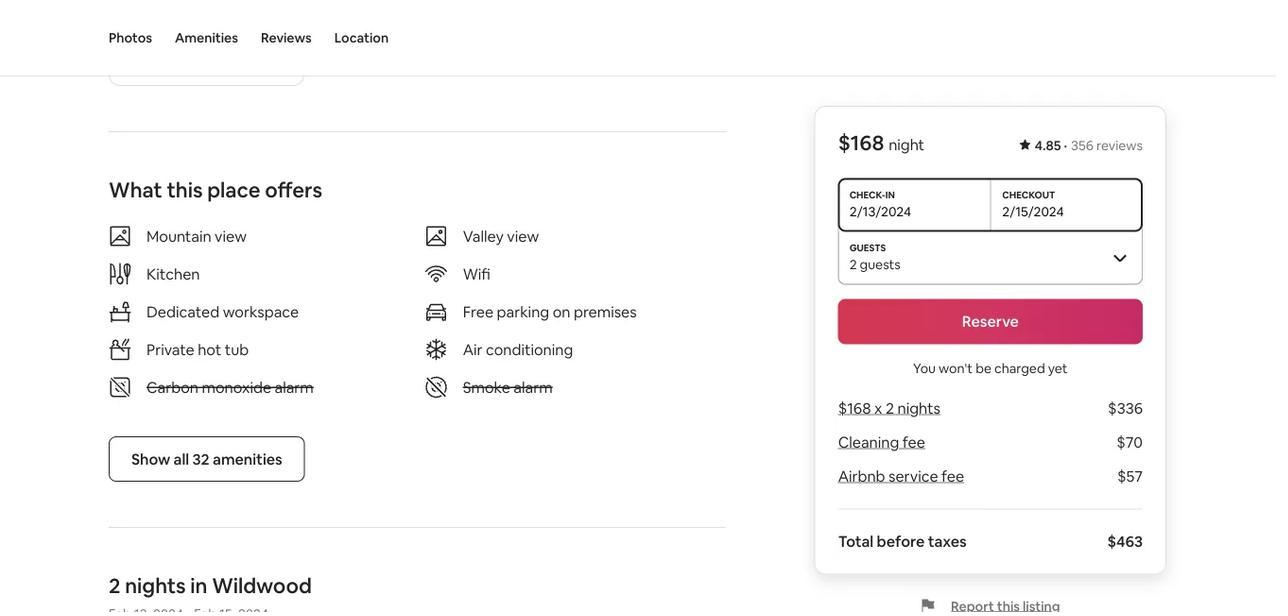 Task type: vqa. For each thing, say whether or not it's contained in the screenshot.
fee
yes



Task type: locate. For each thing, give the bounding box(es) containing it.
2 left guests
[[850, 256, 857, 273]]

·
[[1064, 137, 1067, 154]]

nights
[[898, 399, 941, 418], [125, 572, 186, 599]]

fee
[[903, 433, 925, 452], [942, 467, 965, 486]]

1 horizontal spatial alarm
[[514, 377, 553, 397]]

nights left in
[[125, 572, 186, 599]]

2 horizontal spatial 2
[[886, 399, 894, 418]]

0 vertical spatial nights
[[898, 399, 941, 418]]

$168 left the night
[[838, 130, 884, 156]]

32
[[192, 449, 210, 469]]

2 right x
[[886, 399, 894, 418]]

view down place
[[215, 226, 247, 246]]

2 for 2 nights in wildwood
[[109, 572, 121, 599]]

2 view from the left
[[507, 226, 539, 246]]

2 vertical spatial 2
[[109, 572, 121, 599]]

air
[[463, 340, 483, 359]]

mountain view
[[147, 226, 247, 246]]

this
[[167, 176, 203, 203]]

cleaning fee
[[838, 433, 925, 452]]

kitchen
[[147, 264, 200, 283]]

private
[[147, 340, 194, 359]]

place
[[207, 176, 261, 203]]

sofa
[[221, 44, 247, 61]]

1 horizontal spatial 2
[[850, 256, 857, 273]]

$168 for $168 night
[[838, 130, 884, 156]]

0 horizontal spatial view
[[215, 226, 247, 246]]

1 vertical spatial $168
[[838, 399, 871, 418]]

1 view from the left
[[215, 226, 247, 246]]

1 left queen
[[132, 44, 138, 61]]

$168 left x
[[838, 399, 871, 418]]

1 horizontal spatial view
[[507, 226, 539, 246]]

x
[[875, 399, 882, 418]]

view
[[215, 226, 247, 246], [507, 226, 539, 246]]

mountain
[[147, 226, 211, 246]]

1 $168 from the top
[[838, 130, 884, 156]]

1
[[132, 44, 138, 61], [212, 44, 218, 61]]

2 $168 from the top
[[838, 399, 871, 418]]

charged
[[995, 360, 1045, 377]]

$168 night
[[838, 130, 925, 156]]

alarm right monoxide
[[275, 377, 314, 397]]

tub
[[225, 340, 249, 359]]

0 vertical spatial fee
[[903, 433, 925, 452]]

356
[[1071, 137, 1094, 154]]

nights right x
[[898, 399, 941, 418]]

1 horizontal spatial nights
[[898, 399, 941, 418]]

parking
[[497, 302, 549, 321]]

$168
[[838, 130, 884, 156], [838, 399, 871, 418]]

dedicated
[[147, 302, 220, 321]]

workspace
[[223, 302, 299, 321]]

you
[[913, 360, 936, 377]]

conditioning
[[486, 340, 573, 359]]

0 horizontal spatial 2
[[109, 572, 121, 599]]

2 left in
[[109, 572, 121, 599]]

1 vertical spatial 2
[[886, 399, 894, 418]]

total
[[838, 532, 874, 552]]

reserve button
[[838, 299, 1143, 345]]

night
[[889, 135, 925, 155]]

0 vertical spatial 2
[[850, 256, 857, 273]]

view for mountain view
[[215, 226, 247, 246]]

alarm down conditioning
[[514, 377, 553, 397]]

0 horizontal spatial 1
[[132, 44, 138, 61]]

bed
[[249, 44, 274, 61]]

smoke
[[463, 377, 510, 397]]

1 left 'sofa'
[[212, 44, 218, 61]]

fee up the service
[[903, 433, 925, 452]]

location
[[334, 29, 389, 46]]

fee right the service
[[942, 467, 965, 486]]

view right valley
[[507, 226, 539, 246]]

alarm
[[275, 377, 314, 397], [514, 377, 553, 397]]

total before taxes
[[838, 532, 967, 552]]

photos button
[[109, 0, 152, 76]]

photos
[[109, 29, 152, 46]]

1 vertical spatial nights
[[125, 572, 186, 599]]

you won't be charged yet
[[913, 360, 1068, 377]]

airbnb
[[838, 467, 885, 486]]

2 inside dropdown button
[[850, 256, 857, 273]]

bedroom 1 queen bed, 1 sofa bed
[[132, 16, 274, 61]]

2
[[850, 256, 857, 273], [886, 399, 894, 418], [109, 572, 121, 599]]

1 horizontal spatial 1
[[212, 44, 218, 61]]

queen
[[141, 44, 179, 61]]

1 vertical spatial fee
[[942, 467, 965, 486]]

location button
[[334, 0, 389, 76]]

won't
[[939, 360, 973, 377]]

0 horizontal spatial alarm
[[275, 377, 314, 397]]

amenities
[[213, 449, 282, 469]]

4.85
[[1035, 137, 1061, 154]]

4.85 · 356 reviews
[[1035, 137, 1143, 154]]

show
[[131, 449, 170, 469]]

0 vertical spatial $168
[[838, 130, 884, 156]]

dedicated workspace
[[147, 302, 299, 321]]

valley
[[463, 226, 504, 246]]

1 alarm from the left
[[275, 377, 314, 397]]



Task type: describe. For each thing, give the bounding box(es) containing it.
show all 32 amenities
[[131, 449, 282, 469]]

reviews
[[1097, 137, 1143, 154]]

2 for 2 guests
[[850, 256, 857, 273]]

free parking on premises
[[463, 302, 637, 321]]

what
[[109, 176, 162, 203]]

bed,
[[182, 44, 209, 61]]

be
[[976, 360, 992, 377]]

2/13/2024
[[850, 203, 911, 220]]

air conditioning
[[463, 340, 573, 359]]

reserve
[[962, 312, 1019, 331]]

0 horizontal spatial fee
[[903, 433, 925, 452]]

before
[[877, 532, 925, 552]]

bedroom
[[132, 16, 198, 36]]

$463
[[1108, 532, 1143, 552]]

0 horizontal spatial nights
[[125, 572, 186, 599]]

amenities button
[[175, 0, 238, 76]]

offers
[[265, 176, 323, 203]]

taxes
[[928, 532, 967, 552]]

$57
[[1117, 467, 1143, 486]]

smoke alarm
[[463, 377, 553, 397]]

cleaning
[[838, 433, 899, 452]]

2 guests
[[850, 256, 901, 273]]

$168 x 2 nights
[[838, 399, 941, 418]]

service
[[889, 467, 938, 486]]

reviews button
[[261, 0, 312, 76]]

amenities
[[175, 29, 238, 46]]

$168 for $168 x 2 nights
[[838, 399, 871, 418]]

reviews
[[261, 29, 312, 46]]

view for valley view
[[507, 226, 539, 246]]

premises
[[574, 302, 637, 321]]

cleaning fee button
[[838, 433, 925, 452]]

airbnb service fee
[[838, 467, 965, 486]]

$336
[[1108, 399, 1143, 418]]

2/15/2024
[[1002, 203, 1064, 220]]

valley view
[[463, 226, 539, 246]]

show all 32 amenities button
[[109, 437, 305, 482]]

in
[[190, 572, 207, 599]]

2 nights in wildwood
[[109, 572, 312, 599]]

monoxide
[[202, 377, 271, 397]]

carbon monoxide alarm
[[147, 377, 314, 397]]

wildwood
[[212, 572, 312, 599]]

yet
[[1048, 360, 1068, 377]]

what this place offers
[[109, 176, 323, 203]]

free
[[463, 302, 494, 321]]

2 alarm from the left
[[514, 377, 553, 397]]

2 1 from the left
[[212, 44, 218, 61]]

2 guests button
[[838, 231, 1143, 284]]

$70
[[1117, 433, 1143, 452]]

on
[[553, 302, 570, 321]]

all
[[174, 449, 189, 469]]

guests
[[860, 256, 901, 273]]

hot
[[198, 340, 221, 359]]

private hot tub
[[147, 340, 249, 359]]

1 horizontal spatial fee
[[942, 467, 965, 486]]

$168 x 2 nights button
[[838, 399, 941, 418]]

wifi
[[463, 264, 490, 283]]

1 1 from the left
[[132, 44, 138, 61]]

carbon
[[147, 377, 199, 397]]

airbnb service fee button
[[838, 467, 965, 486]]



